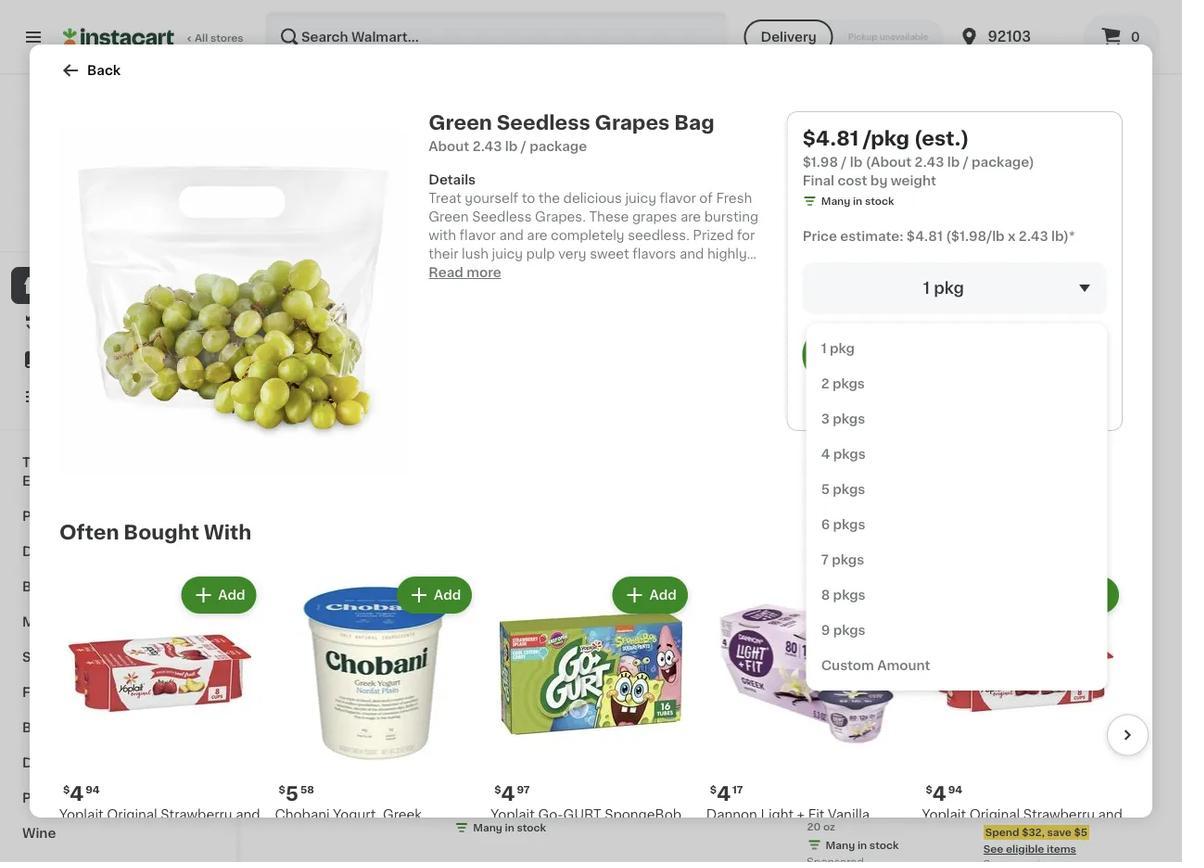Task type: vqa. For each thing, say whether or not it's contained in the screenshot.
$ 60 00
no



Task type: locate. For each thing, give the bounding box(es) containing it.
2 vertical spatial oz
[[824, 822, 836, 832]]

grapes inside green seedless grapes bag about 2.43 lb / package
[[595, 113, 670, 132]]

lb up the details button
[[505, 140, 518, 153]]

0 horizontal spatial $4.81
[[803, 128, 859, 148]]

stock inside "about 0.24 lb each many in stock"
[[694, 801, 723, 811]]

yoplait down $ 4 97
[[491, 809, 535, 822]]

fit
[[809, 809, 825, 822]]

eggs inside great value grade aa cage free large white eggs
[[455, 787, 487, 800]]

each up yogurt,
[[343, 782, 368, 793]]

wheat,
[[808, 768, 854, 781]]

$1.98 inside "green seedless grapes bag $1.98 / lb about 2.43 lb / package"
[[278, 396, 306, 406]]

100% satisfaction guarantee
[[47, 225, 197, 235], [868, 449, 1058, 462]]

64
[[833, 726, 847, 736]]

eggs down cage
[[455, 787, 487, 800]]

about up spongebob
[[631, 782, 662, 793]]

12 oz
[[808, 413, 833, 423]]

$ inside $ 4 97
[[495, 785, 501, 795]]

strawberry inside yoplait original strawberry and harvest peach low fat yogurt cups yogurt pack
[[161, 809, 232, 822]]

1 horizontal spatial seedless
[[497, 113, 591, 132]]

2 pack from the left
[[1052, 846, 1084, 859]]

dairy
[[22, 545, 58, 558]]

0 vertical spatial 0
[[1132, 31, 1141, 44]]

seedless inside green seedless grapes bag about 2.43 lb / package
[[497, 113, 591, 132]]

0 inside button
[[1132, 31, 1141, 44]]

0 horizontal spatial pack
[[143, 846, 175, 859]]

$ 4 94 up harvest
[[63, 784, 100, 804]]

0 horizontal spatial eggs
[[75, 545, 109, 558]]

loaf
[[808, 805, 837, 818]]

grapes inside "green seedless grapes bag $1.98 / lb about 2.43 lb / package"
[[385, 359, 432, 372]]

1 and from the left
[[236, 809, 260, 822]]

each right 30 on the right
[[679, 724, 716, 738]]

$4.81
[[803, 128, 859, 148], [907, 230, 943, 243]]

strawberry inside yoplait go-gurt spongebob strawberry & cotton candy kids fat free yogurt tubes
[[491, 827, 563, 840]]

1 vertical spatial 3
[[818, 725, 831, 744]]

/ up cost
[[842, 156, 847, 169]]

$ left 30 on the right
[[635, 726, 642, 736]]

1 vertical spatial bag
[[278, 378, 304, 391]]

stock down vanilla at the bottom right of page
[[870, 840, 899, 851]]

nature's own honey wheat, honey wheat sandwich bread, 20 oz loaf
[[808, 749, 955, 818]]

20 down fit
[[808, 822, 821, 832]]

free down light
[[773, 827, 802, 840]]

and down ketchup
[[1099, 809, 1123, 822]]

94 for yoplait original strawberry and strawberry banana low fat yogurt cups yogurt pack
[[949, 785, 963, 795]]

3 left 64
[[818, 725, 831, 744]]

/pkg right '81'
[[324, 333, 357, 348]]

fat right save
[[1080, 827, 1100, 840]]

chobani yogurt, greek, nonfat, plain
[[275, 809, 426, 840]]

green for green seedless grapes bag about 2.43 lb / package
[[429, 113, 492, 132]]

eggs inside dairy & eggs link
[[75, 545, 109, 558]]

& for snacks
[[74, 651, 85, 664]]

/pkg inside $4.81 /pkg (est.) $1.98 / lb (about 2.43 lb / package) final cost by weight
[[864, 128, 910, 148]]

each inside "about 0.24 lb each many in stock"
[[702, 782, 728, 793]]

& inside yoplait go-gurt spongebob strawberry & cotton candy kids fat free yogurt tubes
[[566, 827, 576, 840]]

bag inside green seedless grapes bag about 2.43 lb / package
[[675, 113, 715, 132]]

free inside yoplait go-gurt spongebob strawberry & cotton candy kids fat free yogurt tubes
[[546, 846, 575, 859]]

yoplait inside yoplait go-gurt spongebob strawberry & cotton candy kids fat free yogurt tubes
[[491, 809, 535, 822]]

1 horizontal spatial 5
[[822, 483, 830, 496]]

1 low from the left
[[158, 827, 185, 840]]

each for 0
[[679, 724, 716, 738]]

many in stock
[[822, 196, 895, 206], [297, 429, 370, 439], [297, 801, 370, 811], [1003, 803, 1076, 814], [473, 823, 546, 833], [826, 840, 899, 851]]

0 vertical spatial $1.98
[[803, 156, 839, 169]]

candy
[[88, 651, 132, 664], [629, 827, 672, 840]]

0 vertical spatial 3
[[822, 413, 830, 426]]

4 down wheat
[[933, 784, 947, 804]]

0 vertical spatial $4.81
[[803, 128, 859, 148]]

1 vertical spatial seedless
[[322, 359, 381, 372]]

many down 0.24
[[650, 801, 679, 811]]

0 inside $ 0 30 each (est.)
[[642, 725, 656, 744]]

dairy & eggs
[[22, 545, 109, 558]]

pkg
[[934, 281, 965, 296], [830, 342, 855, 355]]

wine
[[22, 828, 56, 840]]

4 for dannon light + fit vanilla greek fat free yogurt cups
[[717, 784, 731, 804]]

sponsored badge image for 18
[[808, 449, 864, 460]]

$ inside $ 0 30 each (est.)
[[635, 726, 642, 736]]

0 vertical spatial 1 pkg
[[924, 281, 965, 296]]

grade
[[533, 749, 574, 762]]

0 horizontal spatial satisfaction
[[78, 225, 140, 235]]

spray
[[854, 359, 892, 372]]

often bought with
[[59, 523, 252, 542]]

$ inside $ 4 17
[[710, 785, 717, 795]]

pkgs right 8
[[834, 589, 866, 602]]

0 vertical spatial bag
[[675, 113, 715, 132]]

0 vertical spatial candy
[[88, 651, 132, 664]]

2 low from the left
[[1050, 827, 1076, 840]]

package up the details button
[[530, 140, 587, 153]]

fat right peach
[[188, 827, 208, 840]]

yogurt inside dannon light + fit vanilla greek fat free yogurt cups
[[805, 827, 848, 840]]

yogurt
[[212, 827, 254, 840], [805, 827, 848, 840], [97, 846, 140, 859], [579, 846, 621, 859], [923, 846, 965, 859], [1006, 846, 1049, 859]]

pkgs for 2 pkgs
[[833, 378, 865, 391]]

cups down harvest
[[59, 846, 94, 859]]

1 horizontal spatial pack
[[1052, 846, 1084, 859]]

sponsored badge image down the 20 oz
[[808, 858, 864, 863]]

1 vertical spatial green
[[278, 359, 318, 372]]

each inside $ 0 30 each (est.)
[[679, 724, 716, 738]]

1 horizontal spatial $4.81
[[907, 230, 943, 243]]

3
[[822, 413, 830, 426], [818, 725, 831, 744]]

7 pkgs
[[822, 554, 865, 567]]

(est.) right 23
[[366, 724, 405, 738]]

0 horizontal spatial original
[[107, 809, 157, 822]]

$ inside $ 4 81
[[282, 336, 289, 346]]

pkgs
[[833, 378, 865, 391], [833, 413, 866, 426], [834, 448, 866, 461], [833, 483, 866, 496], [834, 519, 866, 532], [832, 554, 865, 567], [834, 589, 866, 602], [834, 624, 866, 637]]

100% right 4 pkgs at the bottom
[[868, 449, 904, 462]]

$4.81 up final
[[803, 128, 859, 148]]

cups down spend
[[969, 846, 1003, 859]]

1 $ 4 94 from the left
[[63, 784, 100, 804]]

2 original from the left
[[970, 809, 1021, 822]]

1 pkg inside field
[[924, 281, 965, 296]]

& right dairy
[[62, 545, 72, 558]]

0 vertical spatial oz
[[821, 413, 833, 423]]

0 horizontal spatial 5
[[286, 784, 299, 804]]

yogurt down cotton
[[579, 846, 621, 859]]

4 for yoplait original strawberry and harvest peach low fat yogurt cups yogurt pack
[[70, 784, 84, 804]]

1 vertical spatial package
[[356, 411, 400, 421]]

free inside great value grade aa cage free large white eggs
[[493, 768, 522, 781]]

0 horizontal spatial grapes
[[385, 359, 432, 372]]

cups for strawberry
[[969, 846, 1003, 859]]

cups inside yoplait original strawberry and strawberry banana low fat yogurt cups yogurt pack
[[969, 846, 1003, 859]]

many down 58
[[297, 801, 326, 811]]

1 horizontal spatial free
[[546, 846, 575, 859]]

green for green seedless grapes bag $1.98 / lb about 2.43 lb / package
[[278, 359, 318, 372]]

grapes up the details button
[[595, 113, 670, 132]]

5 up '6'
[[822, 483, 830, 496]]

(est.) down view
[[915, 128, 970, 148]]

pkgs up 5 pkgs
[[834, 448, 866, 461]]

$ 4 94 for yoplait original strawberry and harvest peach low fat yogurt cups yogurt pack
[[63, 784, 100, 804]]

5 left 58
[[286, 784, 299, 804]]

pkgs right 7
[[832, 554, 865, 567]]

/pkg (est.)
[[324, 333, 400, 348]]

2 horizontal spatial cups
[[969, 846, 1003, 859]]

$ left 58
[[279, 785, 286, 795]]

(est.) inside $0.23 each (estimated) element
[[366, 724, 405, 738]]

guarantee down prices
[[143, 225, 197, 235]]

pack inside yoplait original strawberry and strawberry banana low fat yogurt cups yogurt pack
[[1052, 846, 1084, 859]]

greek
[[707, 827, 746, 840]]

wine link
[[11, 816, 225, 852]]

pkgs down 4 pkgs at the bottom
[[833, 483, 866, 496]]

1 vertical spatial candy
[[629, 827, 672, 840]]

service type group
[[745, 19, 944, 55]]

yoplait inside yoplait original strawberry and strawberry banana low fat yogurt cups yogurt pack
[[923, 809, 967, 822]]

& right snacks on the left of page
[[74, 651, 85, 664]]

view all (40+) button
[[924, 96, 1042, 134]]

$0.30 each (estimated) element
[[631, 723, 793, 747]]

0 horizontal spatial 1
[[822, 342, 827, 355]]

1 horizontal spatial $1.98
[[803, 156, 839, 169]]

1 original from the left
[[107, 809, 157, 822]]

by
[[871, 174, 888, 187]]

list box
[[807, 324, 1108, 691]]

0 horizontal spatial $ 4 94
[[63, 784, 100, 804]]

1 vertical spatial eggs
[[455, 787, 487, 800]]

1 pkg field
[[803, 263, 1108, 314]]

4 for yoplait go-gurt spongebob strawberry & cotton candy kids fat free yogurt tubes
[[501, 784, 515, 804]]

0 vertical spatial satisfaction
[[78, 225, 140, 235]]

3 right 12
[[822, 413, 830, 426]]

original
[[107, 809, 157, 822], [970, 809, 1021, 822]]

0 vertical spatial free
[[493, 768, 522, 781]]

product group containing 2
[[808, 163, 969, 465]]

0 vertical spatial 100%
[[47, 225, 76, 235]]

produce
[[22, 510, 79, 523]]

1 vertical spatial grapes
[[385, 359, 432, 372]]

$ inside $ 3 64
[[811, 726, 818, 736]]

and
[[236, 809, 260, 822], [1099, 809, 1123, 822]]

seedless for green seedless grapes bag about 2.43 lb / package
[[497, 113, 591, 132]]

yoplait down prepared foods on the bottom left
[[59, 809, 104, 822]]

0 horizontal spatial bag
[[278, 378, 304, 391]]

item carousel region
[[278, 96, 1146, 472], [278, 487, 1146, 863], [59, 566, 1149, 863]]

None search field
[[265, 11, 728, 63]]

(est.) up "green seedless grapes bag $1.98 / lb about 2.43 lb / package"
[[360, 333, 400, 348]]

cost
[[838, 174, 868, 187]]

pkgs for 8 pkgs
[[834, 589, 866, 602]]

1 horizontal spatial eggs
[[455, 787, 487, 800]]

20 down wheat
[[920, 787, 937, 800]]

94 right bread,
[[949, 785, 963, 795]]

lb right 0.24
[[690, 782, 700, 793]]

2 94 from the left
[[949, 785, 963, 795]]

lists
[[52, 391, 84, 404]]

each inside each (est.) button
[[1031, 333, 1068, 348]]

pkgs right 9
[[834, 624, 866, 637]]

everyday
[[55, 206, 105, 217]]

100% satisfaction guarantee down store
[[47, 225, 197, 235]]

and inside yoplait original strawberry and strawberry banana low fat yogurt cups yogurt pack
[[1099, 809, 1123, 822]]

4 left the 97
[[501, 784, 515, 804]]

add
[[398, 179, 425, 192], [574, 179, 602, 192], [927, 179, 954, 192], [1104, 179, 1131, 192], [1040, 401, 1067, 414], [398, 569, 425, 582], [1104, 569, 1131, 582], [218, 589, 245, 602], [434, 589, 461, 602], [650, 589, 677, 602], [866, 589, 893, 602], [1081, 589, 1109, 602]]

store
[[107, 206, 135, 217]]

each for 0.4
[[343, 782, 368, 793]]

2 and from the left
[[1099, 809, 1123, 822]]

&
[[62, 545, 72, 558], [60, 616, 71, 629], [74, 651, 85, 664], [566, 827, 576, 840]]

pkgs for 3 pkgs
[[833, 413, 866, 426]]

yoplait for yoplait go-gurt spongebob strawberry & cotton candy kids fat free yogurt tubes
[[491, 809, 535, 822]]

0 vertical spatial 2
[[818, 335, 831, 354]]

1 vertical spatial $1.98
[[278, 396, 306, 406]]

1 vertical spatial free
[[773, 827, 802, 840]]

read
[[429, 266, 464, 279]]

low inside yoplait original strawberry and harvest peach low fat yogurt cups yogurt pack
[[158, 827, 185, 840]]

sponsored badge image
[[808, 449, 864, 460], [808, 858, 864, 863], [984, 860, 1040, 863]]

92103 button
[[959, 11, 1070, 63]]

1 horizontal spatial 0
[[1132, 31, 1141, 44]]

add to list button
[[1013, 396, 1108, 419]]

pkgs for 5 pkgs
[[833, 483, 866, 496]]

1 horizontal spatial 20
[[920, 787, 937, 800]]

0 horizontal spatial seedless
[[322, 359, 381, 372]]

(est.) up 17
[[719, 724, 759, 738]]

100% down everyday
[[47, 225, 76, 235]]

oz for 3
[[824, 822, 836, 832]]

2 down ocean
[[822, 378, 830, 391]]

1 vertical spatial 1
[[822, 342, 827, 355]]

1 pkg down price estimate: $4.81 ($1.98/lb x 2.43 lb)*
[[924, 281, 965, 296]]

honey up wheat
[[899, 749, 942, 762]]

wheat
[[903, 768, 946, 781]]

cups inside dannon light + fit vanilla greek fat free yogurt cups
[[851, 827, 885, 840]]

original for banana
[[970, 809, 1021, 822]]

1 horizontal spatial 94
[[949, 785, 963, 795]]

yoplait for yoplait original strawberry and harvest peach low fat yogurt cups yogurt pack
[[59, 809, 104, 822]]

1 horizontal spatial /pkg
[[864, 128, 910, 148]]

buy it again
[[52, 316, 130, 329]]

1 horizontal spatial 100%
[[868, 449, 904, 462]]

0 horizontal spatial package
[[356, 411, 400, 421]]

fat inside yoplait original strawberry and strawberry banana low fat yogurt cups yogurt pack
[[1080, 827, 1100, 840]]

1 vertical spatial honey
[[857, 768, 900, 781]]

candy up tubes
[[629, 827, 672, 840]]

1 inside field
[[924, 281, 931, 296]]

1 horizontal spatial and
[[1099, 809, 1123, 822]]

92103
[[988, 30, 1032, 44]]

$32,
[[1022, 828, 1045, 838]]

0 horizontal spatial green
[[278, 359, 318, 372]]

20 inside nature's own honey wheat, honey wheat sandwich bread, 20 oz loaf
[[920, 787, 937, 800]]

7
[[822, 554, 829, 567]]

pkg up ocean
[[830, 342, 855, 355]]

each (est.) right 23
[[325, 724, 405, 738]]

0 vertical spatial /pkg
[[864, 128, 910, 148]]

1 horizontal spatial cups
[[851, 827, 885, 840]]

pack inside yoplait original strawberry and harvest peach low fat yogurt cups yogurt pack
[[143, 846, 175, 859]]

0 horizontal spatial 94
[[86, 785, 100, 795]]

in
[[854, 196, 863, 206], [329, 429, 338, 439], [329, 801, 338, 811], [682, 801, 691, 811], [1035, 803, 1044, 814], [505, 823, 515, 833], [858, 840, 868, 851]]

4 left foods
[[70, 784, 84, 804]]

great
[[455, 749, 491, 762]]

0 vertical spatial package
[[530, 140, 587, 153]]

0 horizontal spatial guarantee
[[143, 225, 197, 235]]

2.43 up "details"
[[473, 140, 502, 153]]

1 vertical spatial guarantee
[[989, 449, 1058, 462]]

product group
[[278, 163, 440, 445], [455, 163, 616, 412], [631, 163, 793, 431], [808, 163, 969, 465], [984, 163, 1146, 427], [278, 554, 440, 817], [455, 554, 616, 839], [808, 554, 969, 863], [984, 554, 1146, 863], [59, 574, 260, 863], [275, 574, 476, 863], [491, 574, 692, 863], [707, 574, 908, 863], [923, 574, 1123, 863]]

all stores link
[[63, 11, 245, 63]]

0 horizontal spatial 100% satisfaction guarantee
[[47, 225, 197, 235]]

1 horizontal spatial $ 4 94
[[926, 784, 963, 804]]

0 horizontal spatial free
[[493, 768, 522, 781]]

0 horizontal spatial /pkg
[[324, 333, 357, 348]]

package down $4.81 per package (estimated) element
[[356, 411, 400, 421]]

prepared
[[22, 792, 84, 805]]

fat
[[188, 827, 208, 840], [749, 827, 770, 840], [1080, 827, 1100, 840], [523, 846, 543, 859]]

1 vertical spatial pkg
[[830, 342, 855, 355]]

product group containing great value grade aa cage free large white eggs
[[455, 554, 616, 839]]

0 horizontal spatial yoplait
[[59, 809, 104, 822]]

1 vertical spatial /pkg
[[324, 333, 357, 348]]

sponsored badge image for 3
[[808, 858, 864, 863]]

$ inside $ 5 58
[[279, 785, 286, 795]]

and inside yoplait original strawberry and harvest peach low fat yogurt cups yogurt pack
[[236, 809, 260, 822]]

2 for 2 18
[[818, 335, 831, 354]]

original inside yoplait original strawberry and harvest peach low fat yogurt cups yogurt pack
[[107, 809, 157, 822]]

0 horizontal spatial 0
[[642, 725, 656, 744]]

thanksgiving
[[22, 456, 111, 469]]

pack for peach
[[143, 846, 175, 859]]

about up "details"
[[429, 140, 470, 153]]

★★★★★
[[808, 396, 873, 409], [808, 396, 873, 409], [808, 804, 873, 817], [808, 804, 873, 817]]

low inside yoplait original strawberry and strawberry banana low fat yogurt cups yogurt pack
[[1050, 827, 1076, 840]]

oz down loaf
[[824, 822, 836, 832]]

1 vertical spatial 0
[[642, 725, 656, 744]]

0 vertical spatial grapes
[[595, 113, 670, 132]]

each
[[1031, 333, 1068, 348], [325, 724, 362, 738], [679, 724, 716, 738], [343, 782, 368, 793], [702, 782, 728, 793]]

0
[[1132, 31, 1141, 44], [642, 725, 656, 744]]

grapes down /pkg (est.)
[[385, 359, 432, 372]]

6
[[822, 519, 830, 532]]

2.43 inside "green seedless grapes bag $1.98 / lb about 2.43 lb / package"
[[312, 411, 335, 421]]

0 horizontal spatial 20
[[808, 822, 821, 832]]

light
[[761, 809, 794, 822]]

9
[[822, 624, 831, 637]]

1 horizontal spatial 1 pkg
[[924, 281, 965, 296]]

1 horizontal spatial green
[[429, 113, 492, 132]]

1 horizontal spatial each (est.)
[[1031, 333, 1111, 348]]

0 vertical spatial eggs
[[75, 545, 109, 558]]

& down gurt
[[566, 827, 576, 840]]

94 down 'deli' link
[[86, 785, 100, 795]]

$1.98
[[803, 156, 839, 169], [278, 396, 306, 406]]

lb up cost
[[850, 156, 863, 169]]

$4.81 inside $4.81 /pkg (est.) $1.98 / lb (about 2.43 lb / package) final cost by weight
[[803, 128, 859, 148]]

cups
[[851, 827, 885, 840], [59, 846, 94, 859], [969, 846, 1003, 859]]

satisfaction down cranberries
[[907, 449, 986, 462]]

0 vertical spatial each (est.)
[[1031, 333, 1111, 348]]

2 $ 4 94 from the left
[[926, 784, 963, 804]]

$ for nature's own honey wheat, honey wheat sandwich bread, 20 oz loaf
[[811, 726, 818, 736]]

$ left 64
[[811, 726, 818, 736]]

2 inside product group
[[818, 335, 831, 354]]

1 horizontal spatial yoplait
[[491, 809, 535, 822]]

1 pkg up ocean
[[822, 342, 855, 355]]

original inside yoplait original strawberry and strawberry banana low fat yogurt cups yogurt pack
[[970, 809, 1021, 822]]

in up "kids"
[[505, 823, 515, 833]]

1 horizontal spatial candy
[[629, 827, 672, 840]]

about down $ 4 81
[[278, 411, 309, 421]]

1 yoplait from the left
[[59, 809, 104, 822]]

100%
[[47, 225, 76, 235], [868, 449, 904, 462]]

(est.) up the list
[[1072, 333, 1111, 348]]

0 vertical spatial honey
[[899, 749, 942, 762]]

1 pack from the left
[[143, 846, 175, 859]]

$ left foods
[[63, 785, 70, 795]]

green inside "green seedless grapes bag $1.98 / lb about 2.43 lb / package"
[[278, 359, 318, 372]]

custom amount
[[822, 660, 931, 673]]

lb right 0.4
[[331, 782, 341, 793]]

frozen link
[[11, 675, 225, 711]]

green down $ 4 81
[[278, 359, 318, 372]]

seedless inside "green seedless grapes bag $1.98 / lb about 2.43 lb / package"
[[322, 359, 381, 372]]

oz inside nature's own honey wheat, honey wheat sandwich bread, 20 oz loaf
[[940, 787, 955, 800]]

seedless down $4.81 per package (estimated) element
[[322, 359, 381, 372]]

cups inside yoplait original strawberry and harvest peach low fat yogurt cups yogurt pack
[[59, 846, 94, 859]]

foods
[[87, 792, 128, 805]]

0 horizontal spatial 1 pkg
[[822, 342, 855, 355]]

2 pkgs
[[822, 378, 865, 391]]

with
[[204, 523, 252, 542]]

many
[[822, 196, 851, 206], [297, 429, 326, 439], [297, 801, 326, 811], [650, 801, 679, 811], [1003, 803, 1032, 814], [473, 823, 503, 833], [826, 840, 856, 851]]

0 vertical spatial guarantee
[[143, 225, 197, 235]]

yoplait down wheat
[[923, 809, 967, 822]]

guarantee inside button
[[143, 225, 197, 235]]

0 vertical spatial 20
[[920, 787, 937, 800]]

0 horizontal spatial 100%
[[47, 225, 76, 235]]

0 vertical spatial seedless
[[497, 113, 591, 132]]

0 horizontal spatial $1.98
[[278, 396, 306, 406]]

(est.)
[[915, 128, 970, 148], [360, 333, 400, 348], [1072, 333, 1111, 348], [366, 724, 405, 738], [719, 724, 759, 738]]

1 vertical spatial each (est.)
[[325, 724, 405, 738]]

heinz
[[984, 749, 1021, 762]]

fat right "kids"
[[523, 846, 543, 859]]

fat down light
[[749, 827, 770, 840]]

0 horizontal spatial cups
[[59, 846, 94, 859]]

& for meat
[[60, 616, 71, 629]]

list box containing 1 pkg
[[807, 324, 1108, 691]]

pack
[[143, 846, 175, 859], [1052, 846, 1084, 859]]

$1.98 inside $4.81 /pkg (est.) $1.98 / lb (about 2.43 lb / package) final cost by weight
[[803, 156, 839, 169]]

cups down vanilla at the bottom right of page
[[851, 827, 885, 840]]

2 vertical spatial free
[[546, 846, 575, 859]]

bag inside "green seedless grapes bag $1.98 / lb about 2.43 lb / package"
[[278, 378, 304, 391]]

heinz tomato ketchup
[[984, 749, 1132, 762]]

$ left the 97
[[495, 785, 501, 795]]

1 vertical spatial oz
[[940, 787, 955, 800]]

satisfaction inside 100% satisfaction guarantee button
[[78, 225, 140, 235]]

0 vertical spatial pkg
[[934, 281, 965, 296]]

green inside green seedless grapes bag about 2.43 lb / package
[[429, 113, 492, 132]]

2.43 up weight
[[915, 156, 945, 169]]

0 vertical spatial 1
[[924, 281, 931, 296]]

81
[[305, 336, 316, 346]]

0 horizontal spatial each (est.)
[[325, 724, 405, 738]]

in down 0.24
[[682, 801, 691, 811]]

0 horizontal spatial low
[[158, 827, 185, 840]]

2 yoplait from the left
[[491, 809, 535, 822]]

3 yoplait from the left
[[923, 809, 967, 822]]

strawberry
[[161, 809, 232, 822], [1024, 809, 1096, 822], [491, 827, 563, 840], [923, 827, 994, 840]]

0 vertical spatial 5
[[822, 483, 830, 496]]

1 94 from the left
[[86, 785, 100, 795]]

1 vertical spatial 5
[[286, 784, 299, 804]]

$1.98 up final
[[803, 156, 839, 169]]

1 horizontal spatial pkg
[[934, 281, 965, 296]]

1 horizontal spatial low
[[1050, 827, 1076, 840]]

fat inside yoplait go-gurt spongebob strawberry & cotton candy kids fat free yogurt tubes
[[523, 846, 543, 859]]

many in stock down about 0.4 lb each
[[297, 801, 370, 811]]

stores
[[211, 33, 244, 43]]

yoplait inside yoplait original strawberry and harvest peach low fat yogurt cups yogurt pack
[[59, 809, 104, 822]]

everyday store prices link
[[55, 204, 181, 219]]

$4.81 per package (estimated) element
[[278, 332, 440, 356]]

about 0.24 lb each many in stock
[[631, 782, 728, 811]]

save
[[1048, 828, 1072, 838]]



Task type: describe. For each thing, give the bounding box(es) containing it.
each inside $0.23 each (estimated) element
[[325, 724, 362, 738]]

and for yoplait original strawberry and harvest peach low fat yogurt cups yogurt pack
[[236, 809, 260, 822]]

2.43 inside green seedless grapes bag about 2.43 lb / package
[[473, 140, 502, 153]]

bread,
[[874, 787, 916, 800]]

pkgs for 6 pkgs
[[834, 519, 866, 532]]

meal
[[114, 456, 147, 469]]

$ for dannon light + fit vanilla greek fat free yogurt cups
[[710, 785, 717, 795]]

stock down "green seedless grapes bag $1.98 / lb about 2.43 lb / package"
[[341, 429, 370, 439]]

frozen
[[22, 687, 67, 699]]

$5
[[1075, 828, 1088, 838]]

many in stock down cost
[[822, 196, 895, 206]]

lb down $4.81 per package (estimated) element
[[337, 411, 347, 421]]

delivery button
[[745, 19, 834, 55]]

cups for harvest
[[59, 846, 94, 859]]

cage
[[455, 768, 490, 781]]

each for 0.24
[[702, 782, 728, 793]]

all
[[967, 109, 982, 122]]

yogurt down peach
[[97, 846, 140, 859]]

2 for 2 pkgs
[[822, 378, 830, 391]]

0 horizontal spatial pkg
[[830, 342, 855, 355]]

stock up "plain"
[[341, 801, 370, 811]]

lists link
[[11, 379, 225, 416]]

gurt
[[564, 809, 602, 822]]

fresh
[[895, 359, 931, 372]]

84
[[481, 726, 495, 736]]

(est.) inside $4.81 /pkg (est.) $1.98 / lb (about 2.43 lb / package) final cost by weight
[[915, 128, 970, 148]]

58
[[300, 785, 314, 795]]

yogurt,
[[333, 809, 380, 822]]

grapes for green seedless grapes bag about 2.43 lb / package
[[595, 113, 670, 132]]

cups for vanilla
[[851, 827, 885, 840]]

8 pkgs
[[822, 589, 866, 602]]

prepared foods
[[22, 792, 128, 805]]

many down the 20 oz
[[826, 840, 856, 851]]

20 oz
[[808, 822, 836, 832]]

meat
[[22, 616, 57, 629]]

eligible
[[1007, 845, 1045, 855]]

$ for yoplait original strawberry and strawberry banana low fat yogurt cups yogurt pack
[[926, 785, 933, 795]]

plain
[[327, 827, 358, 840]]

2.43 right 'x'
[[1019, 230, 1049, 243]]

/ down $ 4 81
[[309, 396, 313, 406]]

bakery link
[[11, 711, 225, 746]]

oz for 18
[[821, 413, 833, 423]]

5 inside product group
[[286, 784, 299, 804]]

4 left '81'
[[289, 335, 303, 354]]

about left 0.4
[[278, 782, 309, 793]]

yogurt inside yoplait go-gurt spongebob strawberry & cotton candy kids fat free yogurt tubes
[[579, 846, 621, 859]]

snacks
[[22, 651, 71, 664]]

stock down "go-"
[[517, 823, 546, 833]]

yoplait original strawberry and strawberry banana low fat yogurt cups yogurt pack
[[923, 809, 1123, 859]]

many in stock up "$32,"
[[1003, 803, 1076, 814]]

(est.) inside $4.81 per package (estimated) element
[[360, 333, 400, 348]]

add to list
[[1040, 401, 1108, 414]]

12
[[808, 413, 818, 423]]

buy it again link
[[11, 304, 225, 341]]

spongebob
[[605, 809, 682, 822]]

and for yoplait original strawberry and strawberry banana low fat yogurt cups yogurt pack
[[1099, 809, 1123, 822]]

1 vertical spatial $4.81
[[907, 230, 943, 243]]

seedless for green seedless grapes bag $1.98 / lb about 2.43 lb / package
[[322, 359, 381, 372]]

bakery
[[22, 722, 69, 735]]

thanksgiving meal essentials link
[[11, 445, 225, 499]]

more
[[467, 266, 502, 279]]

in down "green seedless grapes bag $1.98 / lb about 2.43 lb / package"
[[329, 429, 338, 439]]

1 horizontal spatial guarantee
[[989, 449, 1058, 462]]

add inside 'button'
[[1040, 401, 1067, 414]]

walmart logo image
[[77, 96, 159, 178]]

$ 5 58
[[279, 784, 314, 804]]

candy inside yoplait go-gurt spongebob strawberry & cotton candy kids fat free yogurt tubes
[[629, 827, 672, 840]]

$ for chobani yogurt, greek, nonfat, plain
[[279, 785, 286, 795]]

yogurt left nonfat,
[[212, 827, 254, 840]]

yoplait go-gurt spongebob strawberry & cotton candy kids fat free yogurt tubes
[[491, 809, 682, 859]]

4 down 12 oz
[[822, 448, 831, 461]]

17
[[733, 785, 744, 795]]

tomato
[[1024, 749, 1073, 762]]

97
[[517, 785, 530, 795]]

harvest
[[59, 827, 110, 840]]

many up banana
[[1003, 803, 1032, 814]]

large
[[525, 768, 562, 781]]

(est.) inside $ 0 30 each (est.)
[[719, 724, 759, 738]]

1 vertical spatial 100% satisfaction guarantee
[[868, 449, 1058, 462]]

read more
[[429, 266, 502, 279]]

many inside "about 0.24 lb each many in stock"
[[650, 801, 679, 811]]

about inside green seedless grapes bag about 2.43 lb / package
[[429, 140, 470, 153]]

5 pkgs
[[822, 483, 866, 496]]

4 for yoplait original strawberry and strawberry banana low fat yogurt cups yogurt pack
[[933, 784, 947, 804]]

beverages
[[22, 581, 93, 594]]

$0.23 each (estimated) element
[[278, 723, 440, 747]]

pkgs for 9 pkgs
[[834, 624, 866, 637]]

about 0.4 lb each
[[278, 782, 368, 793]]

0.24
[[665, 782, 688, 793]]

bought
[[124, 523, 199, 542]]

$4.76 element
[[984, 723, 1146, 747]]

spend $32, save $5 see eligible items
[[984, 828, 1088, 855]]

product group containing 3
[[808, 554, 969, 863]]

$3.92 element
[[631, 332, 793, 356]]

many in stock down "green seedless grapes bag $1.98 / lb about 2.43 lb / package"
[[297, 429, 370, 439]]

/pkg inside $4.81 per package (estimated) element
[[324, 333, 357, 348]]

again
[[94, 316, 130, 329]]

& for dairy
[[62, 545, 72, 558]]

details
[[429, 173, 476, 186]]

many down cost
[[822, 196, 851, 206]]

each (est.) inside $0.23 each (estimated) element
[[325, 724, 405, 738]]

lb down view
[[948, 156, 960, 169]]

original for peach
[[107, 809, 157, 822]]

green seedless grapes bag image
[[59, 126, 407, 473]]

cotton
[[580, 827, 625, 840]]

$ 4 17
[[710, 784, 744, 804]]

sandwich
[[808, 787, 871, 800]]

package inside "green seedless grapes bag $1.98 / lb about 2.43 lb / package"
[[356, 411, 400, 421]]

read more button
[[429, 263, 502, 282]]

0 horizontal spatial candy
[[88, 651, 132, 664]]

100% inside button
[[47, 225, 76, 235]]

$4.81 /pkg (est.) $1.98 / lb (about 2.43 lb / package) final cost by weight
[[803, 128, 1035, 187]]

view all (40+)
[[932, 109, 1021, 122]]

pack for banana
[[1052, 846, 1084, 859]]

94 for yoplait original strawberry and harvest peach low fat yogurt cups yogurt pack
[[86, 785, 100, 795]]

about inside "about 0.24 lb each many in stock"
[[631, 782, 662, 793]]

$ 0 30 each (est.)
[[635, 724, 759, 744]]

free inside dannon light + fit vanilla greek fat free yogurt cups
[[773, 827, 802, 840]]

pkgs for 7 pkgs
[[832, 554, 865, 567]]

prices
[[137, 206, 170, 217]]

stock down by
[[865, 196, 895, 206]]

(40+)
[[985, 109, 1021, 122]]

aa
[[577, 749, 594, 762]]

/ inside green seedless grapes bag about 2.43 lb / package
[[521, 140, 527, 153]]

$ 4 97
[[495, 784, 530, 804]]

each (est.) button
[[984, 163, 1146, 427]]

2.43 inside $4.81 /pkg (est.) $1.98 / lb (about 2.43 lb / package) final cost by weight
[[915, 156, 945, 169]]

lb inside "about 0.24 lb each many in stock"
[[690, 782, 700, 793]]

all
[[195, 33, 208, 43]]

instacart logo image
[[63, 26, 174, 48]]

dairy & eggs link
[[11, 534, 225, 570]]

walmart
[[90, 185, 146, 198]]

fat inside dannon light + fit vanilla greek fat free yogurt cups
[[749, 827, 770, 840]]

$ for yoplait go-gurt spongebob strawberry & cotton candy kids fat free yogurt tubes
[[495, 785, 501, 795]]

item carousel region containing 0
[[278, 487, 1146, 863]]

to
[[1070, 401, 1084, 414]]

1 vertical spatial 20
[[808, 822, 821, 832]]

stock up save
[[1047, 803, 1076, 814]]

yogurt left see
[[923, 846, 965, 859]]

9 pkgs
[[822, 624, 866, 637]]

about inside "green seedless grapes bag $1.98 / lb about 2.43 lb / package"
[[278, 411, 309, 421]]

lb down $ 4 81
[[316, 396, 325, 406]]

prepared foods link
[[11, 781, 225, 816]]

many down "green seedless grapes bag $1.98 / lb about 2.43 lb / package"
[[297, 429, 326, 439]]

meat & seafood link
[[11, 605, 225, 640]]

package inside green seedless grapes bag about 2.43 lb / package
[[530, 140, 587, 153]]

green seedless grapes bag $1.98 / lb about 2.43 lb / package
[[278, 359, 432, 421]]

vanilla
[[829, 809, 870, 822]]

snacks & candy link
[[11, 640, 225, 675]]

yogurt down banana
[[1006, 846, 1049, 859]]

bag for green seedless grapes bag $1.98 / lb about 2.43 lb / package
[[278, 378, 304, 391]]

in down cost
[[854, 196, 863, 206]]

meat & seafood
[[22, 616, 130, 629]]

in up "$32,"
[[1035, 803, 1044, 814]]

in down vanilla at the bottom right of page
[[858, 840, 868, 851]]

1 vertical spatial 1 pkg
[[822, 342, 855, 355]]

sponsored badge image down the eligible
[[984, 860, 1040, 863]]

great value grade aa cage free large white eggs
[[455, 749, 603, 800]]

kids
[[491, 846, 519, 859]]

often
[[59, 523, 119, 542]]

bag for green seedless grapes bag about 2.43 lb / package
[[675, 113, 715, 132]]

snacks & candy
[[22, 651, 132, 664]]

pkgs for 4 pkgs
[[834, 448, 866, 461]]

many up "kids"
[[473, 823, 503, 833]]

pkg inside field
[[934, 281, 965, 296]]

fat inside yoplait original strawberry and harvest peach low fat yogurt cups yogurt pack
[[188, 827, 208, 840]]

it
[[81, 316, 91, 329]]

2 18
[[818, 335, 844, 354]]

banana
[[998, 827, 1046, 840]]

produce link
[[11, 499, 225, 534]]

yoplait for yoplait original strawberry and strawberry banana low fat yogurt cups yogurt pack
[[923, 809, 967, 822]]

many in stock down vanilla at the bottom right of page
[[826, 840, 899, 851]]

$ for yoplait original strawberry and harvest peach low fat yogurt cups yogurt pack
[[63, 785, 70, 795]]

nature's
[[808, 749, 862, 762]]

go-
[[538, 809, 564, 822]]

seafood
[[74, 616, 130, 629]]

/ down $4.81 per package (estimated) element
[[349, 411, 353, 421]]

lb inside green seedless grapes bag about 2.43 lb / package
[[505, 140, 518, 153]]

each (est.) inside each (est.) button
[[1031, 333, 1111, 348]]

in inside "about 0.24 lb each many in stock"
[[682, 801, 691, 811]]

x
[[1008, 230, 1016, 243]]

many in stock up "kids"
[[473, 823, 546, 833]]

$ 4 94 for yoplait original strawberry and strawberry banana low fat yogurt cups yogurt pack
[[926, 784, 963, 804]]

$ 4 81
[[282, 335, 316, 354]]

/ left package)
[[964, 156, 969, 169]]

low for peach
[[158, 827, 185, 840]]

100% satisfaction guarantee inside button
[[47, 225, 197, 235]]

in down about 0.4 lb each
[[329, 801, 338, 811]]

deli link
[[11, 746, 225, 781]]

grapes for green seedless grapes bag $1.98 / lb about 2.43 lb / package
[[385, 359, 432, 372]]

low for banana
[[1050, 827, 1076, 840]]

product group containing 5
[[275, 574, 476, 863]]

(est.) inside button
[[1072, 333, 1111, 348]]

1 horizontal spatial satisfaction
[[907, 449, 986, 462]]

custom
[[822, 660, 875, 673]]

$ 3 64
[[811, 725, 847, 744]]

6 pkgs
[[822, 519, 866, 532]]



